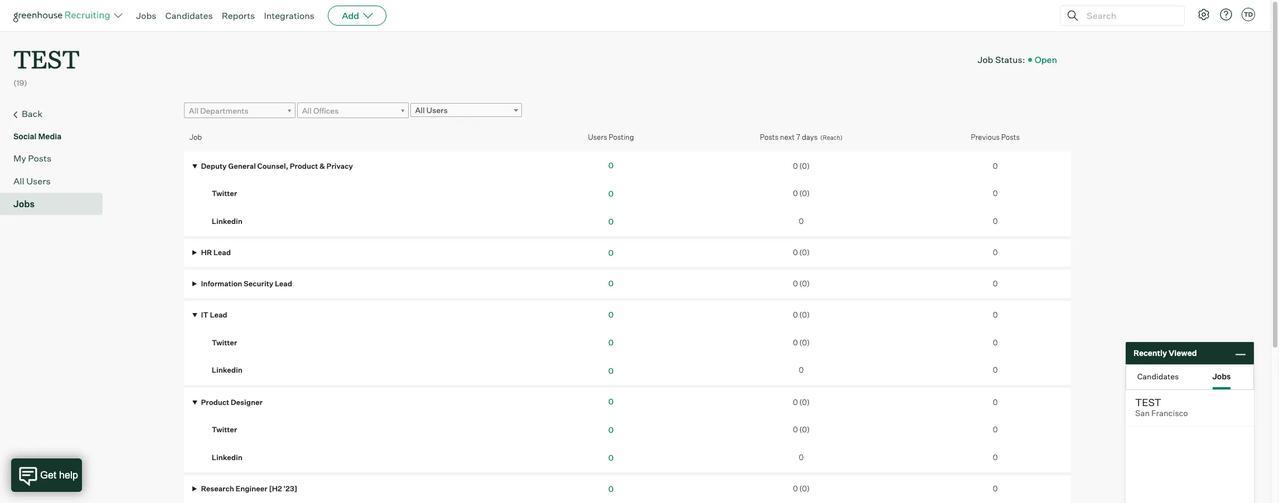 Task type: vqa. For each thing, say whether or not it's contained in the screenshot.
2nd (0)
yes



Task type: describe. For each thing, give the bounding box(es) containing it.
all for all offices link
[[302, 106, 312, 115]]

recently
[[1134, 349, 1168, 358]]

11 0 link from the top
[[609, 454, 614, 463]]

test link
[[13, 31, 80, 78]]

5 0 link from the top
[[609, 279, 614, 289]]

0 horizontal spatial all users link
[[13, 174, 98, 188]]

&
[[320, 162, 325, 171]]

job for job
[[190, 133, 202, 142]]

integrations link
[[264, 10, 315, 21]]

8 (0) from the top
[[800, 426, 810, 435]]

social media
[[13, 131, 62, 141]]

my posts link
[[13, 152, 98, 165]]

all offices
[[302, 106, 339, 115]]

1 0 link from the top
[[609, 161, 614, 170]]

candidates link
[[165, 10, 213, 21]]

open
[[1035, 54, 1058, 65]]

add button
[[328, 6, 387, 26]]

0 vertical spatial jobs
[[136, 10, 156, 21]]

privacy
[[327, 162, 353, 171]]

francisco
[[1152, 409, 1189, 419]]

viewed
[[1169, 349, 1197, 358]]

7
[[797, 133, 801, 142]]

all departments link
[[184, 102, 296, 119]]

2 0 (0) from the top
[[793, 189, 810, 198]]

it
[[201, 311, 208, 320]]

test (19)
[[13, 42, 80, 88]]

hr lead
[[200, 248, 231, 257]]

media
[[38, 131, 62, 141]]

all departments
[[189, 106, 249, 115]]

4 0 (0) from the top
[[793, 279, 810, 288]]

all for the right "all users" link
[[415, 106, 425, 115]]

general
[[228, 162, 256, 171]]

5 0 (0) from the top
[[793, 311, 810, 320]]

users posting
[[588, 133, 634, 142]]

2 (0) from the top
[[800, 189, 810, 198]]

linkedin for lead
[[212, 366, 243, 375]]

1 (0) from the top
[[800, 162, 810, 171]]

all for the leftmost "all users" link
[[13, 176, 24, 187]]

research engineer [h2 '23]
[[200, 485, 297, 494]]

td button
[[1240, 6, 1258, 23]]

days
[[802, 133, 818, 142]]

posts for my posts
[[28, 153, 51, 164]]

test san francisco
[[1136, 397, 1189, 419]]

my
[[13, 153, 26, 164]]

departments
[[200, 106, 249, 115]]

4 0 link from the top
[[609, 248, 614, 258]]

td button
[[1242, 8, 1256, 21]]

test for test san francisco
[[1136, 397, 1162, 409]]

7 0 link from the top
[[609, 338, 614, 348]]

1 horizontal spatial jobs link
[[136, 10, 156, 21]]

status:
[[996, 54, 1026, 65]]

deputy general counsel, product & privacy
[[200, 162, 353, 171]]

users for the right "all users" link
[[427, 106, 448, 115]]

configure image
[[1198, 8, 1211, 21]]

it lead
[[200, 311, 227, 320]]

1 vertical spatial jobs link
[[13, 197, 98, 211]]

0 horizontal spatial candidates
[[165, 10, 213, 21]]

7 0 (0) from the top
[[793, 398, 810, 407]]

5 (0) from the top
[[800, 311, 810, 320]]

all users for the right "all users" link
[[415, 106, 448, 115]]

10 0 link from the top
[[609, 425, 614, 435]]

2 vertical spatial jobs
[[1213, 372, 1232, 381]]

1 vertical spatial lead
[[275, 279, 292, 288]]

Search text field
[[1084, 8, 1175, 24]]

research
[[201, 485, 234, 494]]

san
[[1136, 409, 1150, 419]]

all for all departments link
[[189, 106, 199, 115]]

back link
[[13, 107, 98, 121]]

1 horizontal spatial product
[[290, 162, 318, 171]]

6 0 link from the top
[[609, 310, 614, 319]]

8 0 link from the top
[[609, 366, 614, 376]]

8 0 (0) from the top
[[793, 426, 810, 435]]

test for test (19)
[[13, 42, 80, 75]]

recently viewed
[[1134, 349, 1197, 358]]

information security lead
[[200, 279, 292, 288]]

my posts
[[13, 153, 51, 164]]

(reach)
[[821, 134, 843, 142]]

job for job status:
[[978, 54, 994, 65]]

engineer
[[236, 485, 268, 494]]

lead for it lead
[[210, 311, 227, 320]]



Task type: locate. For each thing, give the bounding box(es) containing it.
0 vertical spatial all users
[[415, 106, 448, 115]]

test inside test san francisco
[[1136, 397, 1162, 409]]

1 vertical spatial twitter
[[212, 338, 237, 347]]

integrations
[[264, 10, 315, 21]]

1 horizontal spatial posts
[[760, 133, 779, 142]]

3 linkedin from the top
[[212, 453, 243, 462]]

test
[[13, 42, 80, 75], [1136, 397, 1162, 409]]

candidates
[[165, 10, 213, 21], [1138, 372, 1179, 381]]

users
[[427, 106, 448, 115], [588, 133, 607, 142], [26, 176, 51, 187]]

counsel,
[[257, 162, 288, 171]]

posts
[[760, 133, 779, 142], [1002, 133, 1020, 142], [28, 153, 51, 164]]

td
[[1245, 11, 1254, 18]]

previous
[[971, 133, 1000, 142]]

0 horizontal spatial product
[[201, 398, 229, 407]]

job
[[978, 54, 994, 65], [190, 133, 202, 142]]

product
[[290, 162, 318, 171], [201, 398, 229, 407]]

product left the designer
[[201, 398, 229, 407]]

2 vertical spatial linkedin
[[212, 453, 243, 462]]

lead for hr lead
[[214, 248, 231, 257]]

lead right hr
[[214, 248, 231, 257]]

back
[[22, 108, 42, 119]]

greenhouse recruiting image
[[13, 9, 114, 22]]

6 0 (0) from the top
[[793, 338, 810, 347]]

candidates left reports
[[165, 10, 213, 21]]

1 vertical spatial all users link
[[13, 174, 98, 188]]

jobs link
[[136, 10, 156, 21], [13, 197, 98, 211]]

product left the &
[[290, 162, 318, 171]]

all users link
[[410, 103, 522, 117], [13, 174, 98, 188]]

all users for the leftmost "all users" link
[[13, 176, 51, 187]]

9 0 (0) from the top
[[793, 485, 810, 494]]

product designer
[[200, 398, 263, 407]]

9 0 link from the top
[[609, 397, 614, 407]]

1 horizontal spatial jobs
[[136, 10, 156, 21]]

job up deputy
[[190, 133, 202, 142]]

information
[[201, 279, 242, 288]]

job left status:
[[978, 54, 994, 65]]

1 horizontal spatial all users
[[415, 106, 448, 115]]

security
[[244, 279, 273, 288]]

0
[[609, 161, 614, 170], [793, 162, 798, 171], [993, 162, 998, 171], [609, 189, 614, 198], [793, 189, 798, 198], [993, 189, 998, 198], [799, 217, 804, 226], [993, 217, 998, 226], [609, 217, 614, 227], [609, 248, 614, 258], [793, 248, 798, 257], [993, 248, 998, 257], [609, 279, 614, 289], [793, 279, 798, 288], [993, 279, 998, 288], [609, 310, 614, 319], [793, 311, 798, 320], [993, 311, 998, 320], [609, 338, 614, 348], [793, 338, 798, 347], [993, 338, 998, 347], [799, 366, 804, 375], [993, 366, 998, 375], [609, 366, 614, 376], [609, 397, 614, 407], [793, 398, 798, 407], [993, 398, 998, 407], [609, 425, 614, 435], [793, 426, 798, 435], [993, 426, 998, 435], [799, 453, 804, 462], [993, 453, 998, 462], [609, 454, 614, 463], [609, 485, 614, 494], [793, 485, 798, 494], [993, 485, 998, 494]]

1 horizontal spatial job
[[978, 54, 994, 65]]

job status:
[[978, 54, 1026, 65]]

(0)
[[800, 162, 810, 171], [800, 189, 810, 198], [800, 248, 810, 257], [800, 279, 810, 288], [800, 311, 810, 320], [800, 338, 810, 347], [800, 398, 810, 407], [800, 426, 810, 435], [800, 485, 810, 494]]

twitter for lead
[[212, 338, 237, 347]]

0 horizontal spatial jobs link
[[13, 197, 98, 211]]

1 vertical spatial users
[[588, 133, 607, 142]]

tab list
[[1127, 365, 1254, 390]]

jobs
[[136, 10, 156, 21], [13, 198, 35, 210], [1213, 372, 1232, 381]]

0 vertical spatial users
[[427, 106, 448, 115]]

1 vertical spatial jobs
[[13, 198, 35, 210]]

0 vertical spatial all users link
[[410, 103, 522, 117]]

twitter down deputy
[[212, 189, 237, 198]]

3 0 link from the top
[[609, 217, 614, 227]]

1 linkedin from the top
[[212, 217, 243, 226]]

twitter down the product designer
[[212, 426, 237, 435]]

1 vertical spatial linkedin
[[212, 366, 243, 375]]

linkedin
[[212, 217, 243, 226], [212, 366, 243, 375], [212, 453, 243, 462]]

linkedin up research
[[212, 453, 243, 462]]

2 twitter from the top
[[212, 338, 237, 347]]

deputy
[[201, 162, 227, 171]]

1 horizontal spatial all users link
[[410, 103, 522, 117]]

1 vertical spatial job
[[190, 133, 202, 142]]

[h2
[[269, 485, 282, 494]]

7 (0) from the top
[[800, 398, 810, 407]]

0 vertical spatial test
[[13, 42, 80, 75]]

0 vertical spatial product
[[290, 162, 318, 171]]

0 0 0
[[609, 161, 614, 227], [993, 162, 998, 226], [609, 310, 614, 376], [993, 311, 998, 375], [609, 397, 614, 463], [993, 398, 998, 462]]

tab list containing candidates
[[1127, 365, 1254, 390]]

lead right security
[[275, 279, 292, 288]]

6 (0) from the top
[[800, 338, 810, 347]]

1 0 (0) from the top
[[793, 162, 810, 171]]

linkedin up the product designer
[[212, 366, 243, 375]]

1 vertical spatial product
[[201, 398, 229, 407]]

0 horizontal spatial users
[[26, 176, 51, 187]]

2 linkedin from the top
[[212, 366, 243, 375]]

linkedin for designer
[[212, 453, 243, 462]]

3 0 (0) from the top
[[793, 248, 810, 257]]

reports link
[[222, 10, 255, 21]]

3 (0) from the top
[[800, 248, 810, 257]]

0 vertical spatial linkedin
[[212, 217, 243, 226]]

0 vertical spatial twitter
[[212, 189, 237, 198]]

twitter for general
[[212, 189, 237, 198]]

linkedin up hr lead
[[212, 217, 243, 226]]

0 vertical spatial jobs link
[[136, 10, 156, 21]]

2 0 link from the top
[[609, 189, 614, 198]]

twitter down it lead
[[212, 338, 237, 347]]

'23]
[[284, 485, 297, 494]]

posting
[[609, 133, 634, 142]]

linkedin for general
[[212, 217, 243, 226]]

posts right my
[[28, 153, 51, 164]]

posts next 7 days (reach)
[[760, 133, 843, 142]]

posts right previous
[[1002, 133, 1020, 142]]

posts left next
[[760, 133, 779, 142]]

2 horizontal spatial posts
[[1002, 133, 1020, 142]]

0 horizontal spatial all users
[[13, 176, 51, 187]]

2 horizontal spatial jobs
[[1213, 372, 1232, 381]]

9 (0) from the top
[[800, 485, 810, 494]]

0 link
[[609, 161, 614, 170], [609, 189, 614, 198], [609, 217, 614, 227], [609, 248, 614, 258], [609, 279, 614, 289], [609, 310, 614, 319], [609, 338, 614, 348], [609, 366, 614, 376], [609, 397, 614, 407], [609, 425, 614, 435], [609, 454, 614, 463], [609, 485, 614, 494]]

2 horizontal spatial users
[[588, 133, 607, 142]]

0 vertical spatial job
[[978, 54, 994, 65]]

2 vertical spatial users
[[26, 176, 51, 187]]

hr
[[201, 248, 212, 257]]

0 horizontal spatial test
[[13, 42, 80, 75]]

users for the leftmost "all users" link
[[26, 176, 51, 187]]

(19)
[[13, 78, 27, 88]]

lead
[[214, 248, 231, 257], [275, 279, 292, 288], [210, 311, 227, 320]]

all users
[[415, 106, 448, 115], [13, 176, 51, 187]]

all
[[415, 106, 425, 115], [189, 106, 199, 115], [302, 106, 312, 115], [13, 176, 24, 187]]

jobs link left candidates link
[[136, 10, 156, 21]]

4 (0) from the top
[[800, 279, 810, 288]]

3 twitter from the top
[[212, 426, 237, 435]]

0 (0)
[[793, 162, 810, 171], [793, 189, 810, 198], [793, 248, 810, 257], [793, 279, 810, 288], [793, 311, 810, 320], [793, 338, 810, 347], [793, 398, 810, 407], [793, 426, 810, 435], [793, 485, 810, 494]]

1 horizontal spatial candidates
[[1138, 372, 1179, 381]]

jobs link down my posts link
[[13, 197, 98, 211]]

offices
[[313, 106, 339, 115]]

test down recently
[[1136, 397, 1162, 409]]

social
[[13, 131, 37, 141]]

2 vertical spatial lead
[[210, 311, 227, 320]]

next
[[780, 133, 795, 142]]

twitter
[[212, 189, 237, 198], [212, 338, 237, 347], [212, 426, 237, 435]]

0 horizontal spatial job
[[190, 133, 202, 142]]

0 horizontal spatial posts
[[28, 153, 51, 164]]

1 vertical spatial all users
[[13, 176, 51, 187]]

reports
[[222, 10, 255, 21]]

add
[[342, 10, 359, 21]]

test up the (19)
[[13, 42, 80, 75]]

0 horizontal spatial jobs
[[13, 198, 35, 210]]

1 vertical spatial candidates
[[1138, 372, 1179, 381]]

1 horizontal spatial users
[[427, 106, 448, 115]]

0 vertical spatial candidates
[[165, 10, 213, 21]]

12 0 link from the top
[[609, 485, 614, 494]]

2 vertical spatial twitter
[[212, 426, 237, 435]]

all offices link
[[297, 102, 409, 119]]

0 vertical spatial lead
[[214, 248, 231, 257]]

previous posts
[[971, 133, 1020, 142]]

candidates down the recently viewed
[[1138, 372, 1179, 381]]

1 horizontal spatial test
[[1136, 397, 1162, 409]]

lead right it
[[210, 311, 227, 320]]

twitter for designer
[[212, 426, 237, 435]]

designer
[[231, 398, 263, 407]]

1 vertical spatial test
[[1136, 397, 1162, 409]]

1 twitter from the top
[[212, 189, 237, 198]]

posts for previous posts
[[1002, 133, 1020, 142]]

jobs inside 'link'
[[13, 198, 35, 210]]



